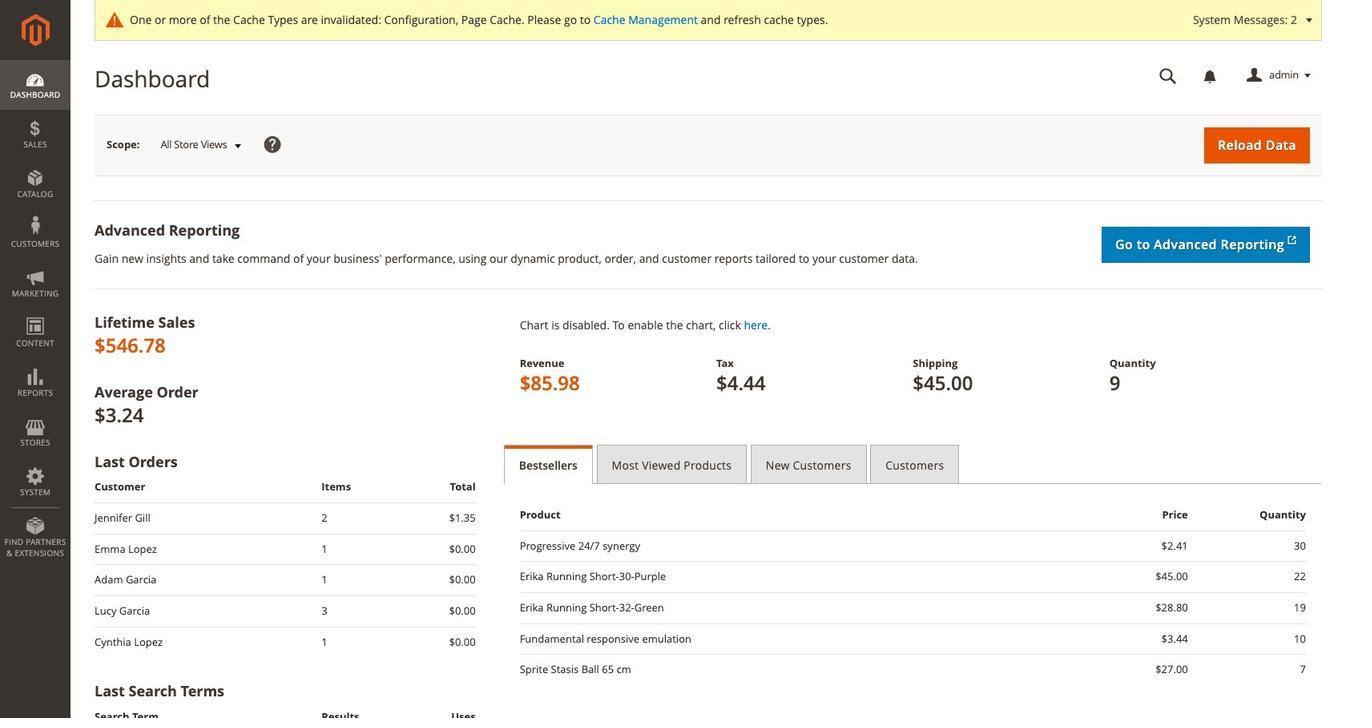 Task type: locate. For each thing, give the bounding box(es) containing it.
magento admin panel image
[[21, 14, 49, 46]]

None text field
[[1149, 62, 1189, 90]]

tab list
[[504, 445, 1323, 484]]

menu bar
[[0, 60, 71, 567]]



